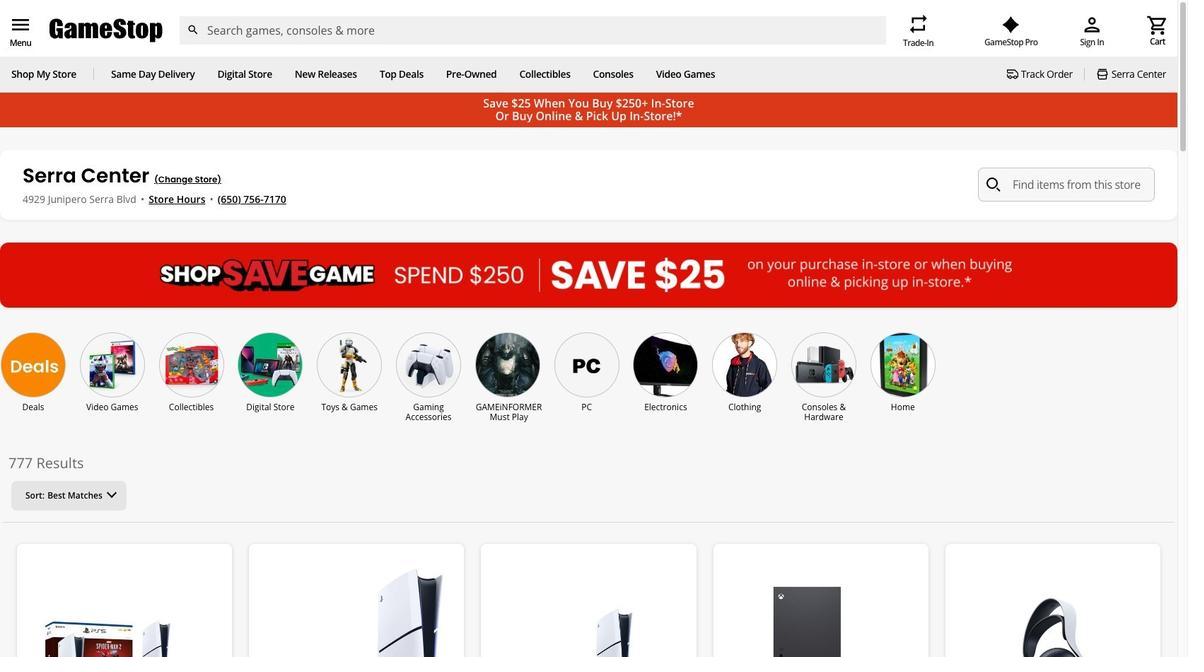 Task type: describe. For each thing, give the bounding box(es) containing it.
search icon image
[[987, 178, 1001, 192]]

Search games, consoles & more search field
[[207, 16, 861, 45]]

Find items from this store field
[[978, 168, 1155, 202]]



Task type: vqa. For each thing, say whether or not it's contained in the screenshot.
'GameStop' image
yes



Task type: locate. For each thing, give the bounding box(es) containing it.
gamestop pro icon image
[[1002, 16, 1020, 33]]

gamestop image
[[50, 17, 163, 44]]

None search field
[[179, 16, 886, 45]]



